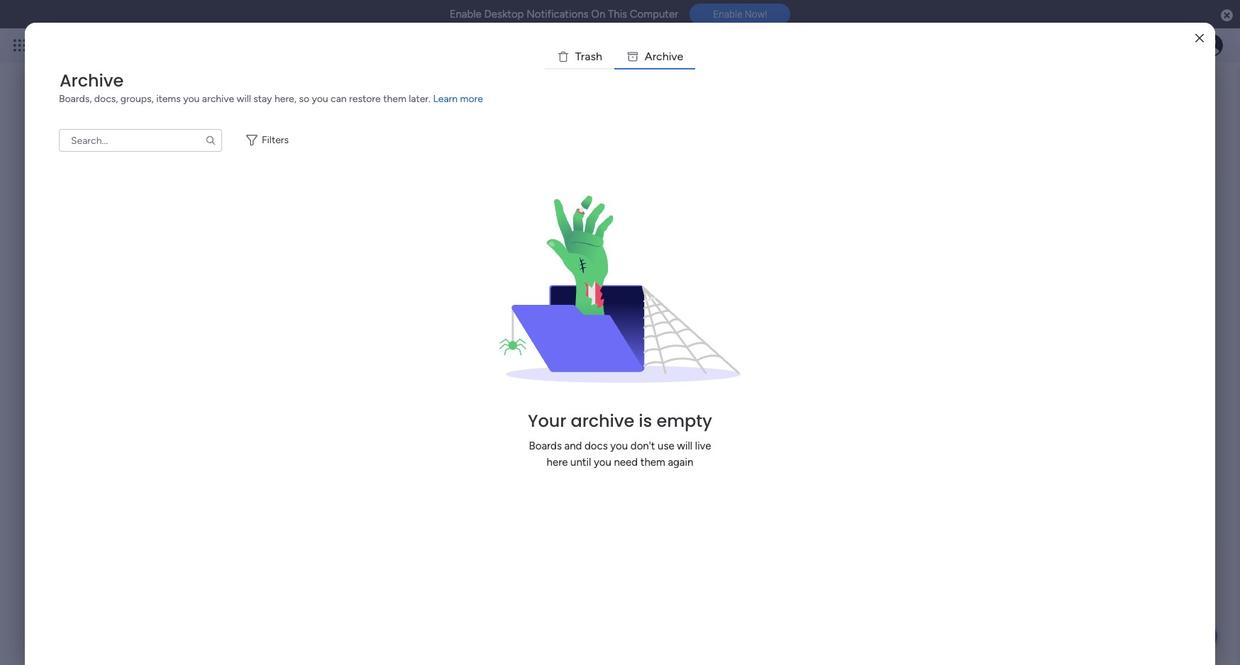 Task type: vqa. For each thing, say whether or not it's contained in the screenshot.
leftmost h
yes



Task type: locate. For each thing, give the bounding box(es) containing it.
1 horizontal spatial enable
[[713, 9, 743, 20]]

enable now! button
[[690, 4, 791, 25]]

items
[[156, 93, 181, 105]]

1 vertical spatial will
[[677, 440, 693, 453]]

archive inside your archive is empty boards and docs you don't use will live here until you need them again
[[571, 409, 635, 433]]

0 vertical spatial them
[[383, 93, 407, 105]]

boards,
[[59, 93, 92, 105]]

empty
[[657, 409, 712, 433]]

them down don't on the bottom of page
[[641, 456, 665, 469]]

on
[[591, 8, 606, 21]]

them
[[383, 93, 407, 105], [641, 456, 665, 469]]

1 horizontal spatial will
[[677, 440, 693, 453]]

t
[[575, 50, 581, 63]]

archive boards, docs, groups, items you archive will stay here, so you can restore them later. learn more
[[59, 69, 483, 105]]

docs
[[585, 440, 608, 453]]

1 horizontal spatial them
[[641, 456, 665, 469]]

use
[[658, 440, 675, 453]]

archive up search icon at the top of the page
[[202, 93, 234, 105]]

0 horizontal spatial h
[[596, 50, 602, 63]]

1 r from the left
[[581, 50, 585, 63]]

notifications
[[527, 8, 589, 21]]

h
[[596, 50, 602, 63], [663, 50, 669, 63]]

r
[[581, 50, 585, 63], [653, 50, 656, 63]]

0 horizontal spatial them
[[383, 93, 407, 105]]

more
[[460, 93, 483, 105]]

1 h from the left
[[596, 50, 602, 63]]

until
[[571, 456, 591, 469]]

groups,
[[121, 93, 154, 105]]

0 horizontal spatial enable
[[450, 8, 482, 21]]

enable for enable desktop notifications on this computer
[[450, 8, 482, 21]]

kendall parks image
[[1201, 34, 1223, 57]]

1 vertical spatial them
[[641, 456, 665, 469]]

computer
[[630, 8, 679, 21]]

here
[[547, 456, 568, 469]]

h left v
[[663, 50, 669, 63]]

them left "later."
[[383, 93, 407, 105]]

stay
[[254, 93, 272, 105]]

1 horizontal spatial r
[[653, 50, 656, 63]]

archive
[[60, 69, 124, 92]]

1 vertical spatial archive
[[571, 409, 635, 433]]

live
[[695, 440, 711, 453]]

t r a s h
[[575, 50, 602, 63]]

r for a
[[653, 50, 656, 63]]

2 r from the left
[[653, 50, 656, 63]]

your
[[528, 409, 567, 433]]

Search for items in the recycle bin search field
[[59, 129, 222, 152]]

v
[[672, 50, 677, 63]]

here,
[[275, 93, 297, 105]]

later.
[[409, 93, 431, 105]]

will
[[237, 93, 251, 105], [677, 440, 693, 453]]

is
[[639, 409, 652, 433]]

will left stay
[[237, 93, 251, 105]]

enable inside button
[[713, 9, 743, 20]]

r left i at top right
[[653, 50, 656, 63]]

enable left now!
[[713, 9, 743, 20]]

0 horizontal spatial r
[[581, 50, 585, 63]]

restore
[[349, 93, 381, 105]]

a
[[645, 50, 653, 63]]

boards
[[529, 440, 562, 453]]

docs,
[[94, 93, 118, 105]]

h right a at the left top of the page
[[596, 50, 602, 63]]

None search field
[[59, 129, 222, 152]]

0 horizontal spatial will
[[237, 93, 251, 105]]

archive
[[202, 93, 234, 105], [571, 409, 635, 433]]

1 horizontal spatial h
[[663, 50, 669, 63]]

you up "need"
[[611, 440, 628, 453]]

you
[[183, 93, 200, 105], [312, 93, 328, 105], [611, 440, 628, 453], [594, 456, 612, 469]]

archive up docs
[[571, 409, 635, 433]]

archive inside archive boards, docs, groups, items you archive will stay here, so you can restore them later. learn more
[[202, 93, 234, 105]]

search image
[[205, 135, 216, 146]]

enable
[[450, 8, 482, 21], [713, 9, 743, 20]]

will up 'again'
[[677, 440, 693, 453]]

0 vertical spatial will
[[237, 93, 251, 105]]

desktop
[[484, 8, 524, 21]]

a r c h i v e
[[645, 50, 684, 63]]

enable desktop notifications on this computer
[[450, 8, 679, 21]]

enable left desktop
[[450, 8, 482, 21]]

r left s
[[581, 50, 585, 63]]

0 horizontal spatial archive
[[202, 93, 234, 105]]

0 vertical spatial archive
[[202, 93, 234, 105]]

1 horizontal spatial archive
[[571, 409, 635, 433]]

again
[[668, 456, 694, 469]]

c
[[656, 50, 663, 63]]

s
[[591, 50, 596, 63]]



Task type: describe. For each thing, give the bounding box(es) containing it.
now!
[[745, 9, 767, 20]]

filters
[[262, 134, 289, 146]]

don't
[[631, 440, 655, 453]]

so
[[299, 93, 309, 105]]

need
[[614, 456, 638, 469]]

dapulse close image
[[1221, 9, 1233, 23]]

enable now!
[[713, 9, 767, 20]]

select product image
[[13, 38, 27, 53]]

this
[[608, 8, 627, 21]]

archive is empty image
[[500, 169, 741, 410]]

will inside your archive is empty boards and docs you don't use will live here until you need them again
[[677, 440, 693, 453]]

you right the items
[[183, 93, 200, 105]]

a
[[585, 50, 591, 63]]

e
[[677, 50, 684, 63]]

enable for enable now!
[[713, 9, 743, 20]]

you down docs
[[594, 456, 612, 469]]

learn more link
[[433, 93, 483, 105]]

them inside your archive is empty boards and docs you don't use will live here until you need them again
[[641, 456, 665, 469]]

them inside archive boards, docs, groups, items you archive will stay here, so you can restore them later. learn more
[[383, 93, 407, 105]]

can
[[331, 93, 347, 105]]

will inside archive boards, docs, groups, items you archive will stay here, so you can restore them later. learn more
[[237, 93, 251, 105]]

close image
[[1196, 33, 1204, 44]]

2 h from the left
[[663, 50, 669, 63]]

r for t
[[581, 50, 585, 63]]

i
[[669, 50, 672, 63]]

your archive is empty boards and docs you don't use will live here until you need them again
[[528, 409, 712, 469]]

learn
[[433, 93, 458, 105]]

and
[[565, 440, 582, 453]]

you right the so
[[312, 93, 328, 105]]

filters button
[[239, 129, 300, 152]]



